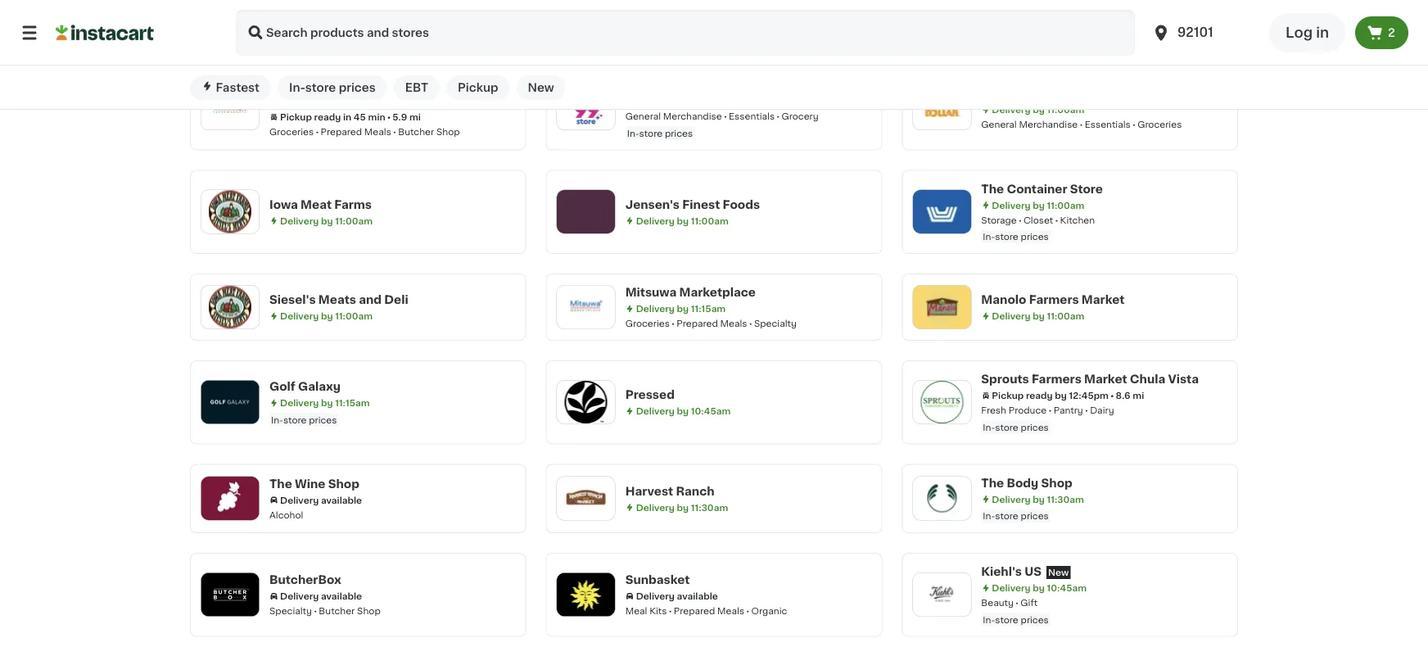 Task type: locate. For each thing, give the bounding box(es) containing it.
0 vertical spatial 11:15am
[[691, 305, 726, 314]]

in- inside general merchandise essentials grocery in-store prices
[[627, 129, 640, 138]]

golf galaxy
[[270, 381, 341, 393]]

delivery for the container store
[[992, 201, 1031, 210]]

store down golf galaxy at the bottom of page
[[283, 416, 307, 425]]

prices down closet
[[1021, 233, 1049, 242]]

ready
[[314, 113, 341, 122], [1027, 392, 1053, 401]]

1 horizontal spatial groceries
[[626, 319, 670, 328]]

delivery by 11:15am down galaxy on the left bottom of the page
[[280, 399, 370, 408]]

2 vertical spatial pickup
[[992, 392, 1024, 401]]

in left 45
[[343, 113, 352, 122]]

mitsuwa marketplace logo image
[[565, 286, 608, 329]]

0 vertical spatial delivery by 11:15am
[[636, 305, 726, 314]]

in-store prices inside in-store prices button
[[289, 82, 376, 93]]

2 vertical spatial meals
[[718, 607, 745, 616]]

manolo
[[982, 294, 1027, 306]]

siesel's meats and deli logo image
[[209, 286, 252, 329]]

in
[[1317, 26, 1330, 40], [343, 113, 352, 122]]

1 horizontal spatial delivery by 11:00am link
[[902, 0, 1239, 47]]

meals down marketplace
[[721, 319, 748, 328]]

prices up 45
[[339, 82, 376, 93]]

chula
[[1131, 374, 1166, 385]]

by for iowa meat farms logo
[[321, 217, 333, 226]]

pickup for pickup
[[458, 82, 499, 93]]

1 vertical spatial specialty
[[270, 607, 312, 616]]

new
[[528, 82, 554, 93], [1049, 568, 1069, 577]]

available up specialty butcher shop
[[321, 592, 362, 601]]

in- inside fresh produce pantry dairy in-store prices
[[983, 423, 996, 432]]

farmers for manolo
[[1030, 294, 1080, 306]]

11:15am down galaxy on the left bottom of the page
[[335, 399, 370, 408]]

beauty
[[982, 599, 1014, 608]]

in- inside the beauty gift in-store prices
[[983, 616, 996, 625]]

new inside kiehl's us new
[[1049, 568, 1069, 577]]

pet supplies
[[270, 24, 326, 33]]

in-store prices down golf galaxy at the bottom of page
[[271, 416, 337, 425]]

pickup down vallarta
[[280, 113, 312, 122]]

delivery for pressed
[[636, 407, 675, 416]]

8.6 mi
[[1116, 392, 1145, 401]]

1 vertical spatial meals
[[721, 319, 748, 328]]

11:30am for harvest ranch
[[691, 504, 729, 513]]

ready down in-store prices button
[[314, 113, 341, 122]]

prices up jensen's finest foods
[[665, 129, 693, 138]]

prepared down "mitsuwa marketplace"
[[677, 319, 718, 328]]

in-store prices down body
[[983, 512, 1049, 521]]

in-
[[289, 82, 305, 93], [627, 129, 640, 138], [983, 233, 996, 242], [271, 416, 283, 425], [983, 423, 996, 432], [983, 512, 996, 521], [983, 616, 996, 625]]

delivery by 11:30am down harvest ranch
[[636, 504, 729, 513]]

0 horizontal spatial 11:15am
[[335, 399, 370, 408]]

0 horizontal spatial delivery by 11:15am
[[280, 399, 370, 408]]

11:30am down the body shop
[[1047, 495, 1085, 504]]

sunbasket
[[626, 575, 690, 586]]

0 horizontal spatial mi
[[410, 113, 421, 122]]

in-store prices up pickup ready in 45 min
[[289, 82, 376, 93]]

45
[[354, 113, 366, 122]]

2 vertical spatial in-store prices
[[983, 512, 1049, 521]]

essentials inside general merchandise essentials grocery in-store prices
[[729, 112, 775, 121]]

vista
[[1169, 374, 1199, 385]]

new left the 99 store logo
[[528, 82, 554, 93]]

general for general merchandise essentials groceries
[[982, 121, 1017, 130]]

specialty butcher shop
[[270, 607, 381, 616]]

prepared
[[321, 128, 362, 137], [677, 319, 718, 328], [674, 607, 716, 616]]

merchandise for general merchandise essentials grocery in-store prices
[[663, 112, 722, 121]]

pickup
[[458, 82, 499, 93], [280, 113, 312, 122], [992, 392, 1024, 401]]

pet
[[270, 24, 285, 33]]

12:45pm
[[1070, 392, 1109, 401]]

sunbasket logo image
[[565, 574, 608, 617]]

1 vertical spatial delivery by 11:15am
[[280, 399, 370, 408]]

ready up produce
[[1027, 392, 1053, 401]]

11:15am for galaxy
[[335, 399, 370, 408]]

general merchandise essentials grocery in-store prices
[[626, 112, 819, 138]]

2 horizontal spatial 10:45am
[[1047, 584, 1087, 593]]

store down fresh
[[996, 423, 1019, 432]]

0 horizontal spatial specialty
[[270, 607, 312, 616]]

1 vertical spatial ready
[[1027, 392, 1053, 401]]

and
[[359, 294, 382, 306]]

meals down min at the top left of the page
[[364, 128, 391, 137]]

meals left organic
[[718, 607, 745, 616]]

the up storage
[[982, 183, 1005, 195]]

jensen's finest foods logo image
[[565, 191, 608, 234]]

by for jensen's finest foods logo
[[677, 217, 689, 226]]

general right the 99 store logo
[[626, 112, 661, 121]]

by for the manolo farmers market logo
[[1033, 312, 1045, 321]]

by for the container store logo
[[1033, 201, 1045, 210]]

meat
[[301, 199, 332, 211]]

0 horizontal spatial 11:30am
[[691, 504, 729, 513]]

0 vertical spatial pickup
[[458, 82, 499, 93]]

0 vertical spatial meals
[[364, 128, 391, 137]]

farmers up pickup ready by 12:45pm
[[1032, 374, 1082, 385]]

1 horizontal spatial delivery by 11:15am
[[636, 305, 726, 314]]

0 vertical spatial ready
[[314, 113, 341, 122]]

new right us
[[1049, 568, 1069, 577]]

prices inside general merchandise essentials grocery in-store prices
[[665, 129, 693, 138]]

specialty
[[754, 319, 797, 328], [270, 607, 312, 616]]

store
[[1071, 183, 1104, 195]]

meats
[[319, 294, 356, 306]]

store right the 99 store logo
[[640, 129, 663, 138]]

merchandise for general merchandise essentials groceries
[[1020, 121, 1078, 130]]

2 vertical spatial delivery by 10:45am
[[992, 584, 1087, 593]]

1 horizontal spatial essentials
[[1085, 121, 1131, 130]]

delivery by 11:15am
[[636, 305, 726, 314], [280, 399, 370, 408]]

delivery available
[[280, 496, 362, 505], [280, 592, 362, 601], [636, 592, 718, 601]]

2 horizontal spatial pickup
[[992, 392, 1024, 401]]

delivery by 11:00am for manolo farmers market
[[992, 312, 1085, 321]]

available for the wine shop
[[321, 496, 362, 505]]

vallarta supermarkets logo image
[[209, 87, 252, 130]]

1 horizontal spatial butcher
[[398, 128, 434, 137]]

essentials
[[729, 112, 775, 121], [1085, 121, 1131, 130]]

0 vertical spatial farmers
[[1030, 294, 1080, 306]]

by for the siesel's meats and deli logo
[[321, 312, 333, 321]]

wine
[[295, 479, 326, 490]]

1 vertical spatial delivery by 10:45am
[[636, 407, 731, 416]]

available
[[321, 496, 362, 505], [321, 592, 362, 601], [677, 592, 718, 601]]

0 horizontal spatial general
[[626, 112, 661, 121]]

0 horizontal spatial essentials
[[729, 112, 775, 121]]

0 horizontal spatial in
[[343, 113, 352, 122]]

specialty down "butcherbox"
[[270, 607, 312, 616]]

1 horizontal spatial in
[[1317, 26, 1330, 40]]

in- right the 99 store logo
[[627, 129, 640, 138]]

in- down storage
[[983, 233, 996, 242]]

delivery by 10:45am for pressed logo
[[636, 407, 731, 416]]

store up pickup ready in 45 min
[[305, 82, 336, 93]]

pickup button
[[446, 75, 510, 100]]

available for butcherbox
[[321, 592, 362, 601]]

prepared for specialty
[[677, 319, 718, 328]]

1 horizontal spatial pickup
[[458, 82, 499, 93]]

meals
[[364, 128, 391, 137], [721, 319, 748, 328], [718, 607, 745, 616]]

farmers
[[1030, 294, 1080, 306], [1032, 374, 1082, 385]]

0 vertical spatial new
[[528, 82, 554, 93]]

in-store prices for the body shop
[[983, 512, 1049, 521]]

delivery for manolo farmers market
[[992, 312, 1031, 321]]

groceries
[[1138, 121, 1183, 130], [270, 128, 314, 137], [626, 319, 670, 328]]

11:00am
[[691, 8, 729, 17], [1047, 10, 1085, 19], [335, 98, 373, 107], [1047, 106, 1085, 115], [1047, 201, 1085, 210], [335, 217, 373, 226], [691, 217, 729, 226], [335, 312, 373, 321], [1047, 312, 1085, 321]]

1 vertical spatial butcher
[[319, 607, 355, 616]]

delivery available up 'kits'
[[636, 592, 718, 601]]

store
[[305, 82, 336, 93], [640, 129, 663, 138], [996, 233, 1019, 242], [283, 416, 307, 425], [996, 423, 1019, 432], [996, 512, 1019, 521], [996, 616, 1019, 625]]

1 horizontal spatial general
[[982, 121, 1017, 130]]

harvest ranch logo image
[[565, 478, 608, 520]]

1 horizontal spatial delivery by 11:30am
[[992, 495, 1085, 504]]

prepared down pickup ready in 45 min
[[321, 128, 362, 137]]

essentials up store
[[1085, 121, 1131, 130]]

ready for in
[[314, 113, 341, 122]]

1 horizontal spatial new
[[1049, 568, 1069, 577]]

the left body
[[982, 478, 1005, 489]]

0 horizontal spatial 10:45am
[[335, 10, 375, 19]]

11:00am for siesel's meats and deli
[[335, 312, 373, 321]]

butcher down "butcherbox"
[[319, 607, 355, 616]]

market up 12:45pm
[[1085, 374, 1128, 385]]

the body shop logo image
[[921, 478, 964, 520]]

delivery by 10:45am
[[280, 10, 375, 19], [636, 407, 731, 416], [992, 584, 1087, 593]]

0 vertical spatial in-store prices
[[289, 82, 376, 93]]

mi for 8.6 mi
[[1133, 392, 1145, 401]]

0 horizontal spatial delivery by 11:30am
[[636, 504, 729, 513]]

1 horizontal spatial delivery by 10:45am
[[636, 407, 731, 416]]

0 vertical spatial delivery by 10:45am
[[280, 10, 375, 19]]

in- down fresh
[[983, 423, 996, 432]]

market
[[1082, 294, 1125, 306], [1085, 374, 1128, 385]]

1 vertical spatial 10:45am
[[691, 407, 731, 416]]

delivery by 10:45am down us
[[992, 584, 1087, 593]]

vallarta
[[270, 81, 316, 92]]

0 vertical spatial in
[[1317, 26, 1330, 40]]

prepared right 'kits'
[[674, 607, 716, 616]]

pickup right "ebt" button
[[458, 82, 499, 93]]

0 vertical spatial prepared
[[321, 128, 362, 137]]

min
[[368, 113, 386, 122]]

1 horizontal spatial merchandise
[[1020, 121, 1078, 130]]

general inside general merchandise essentials grocery in-store prices
[[626, 112, 661, 121]]

groceries prepared meals butcher shop
[[270, 128, 460, 137]]

1 horizontal spatial mi
[[1133, 392, 1145, 401]]

delivery by 10:45am for kiehl's us logo
[[992, 584, 1087, 593]]

pickup for pickup ready in 45 min
[[280, 113, 312, 122]]

pressed logo image
[[565, 381, 608, 424]]

1 vertical spatial prepared
[[677, 319, 718, 328]]

2 horizontal spatial delivery by 10:45am
[[992, 584, 1087, 593]]

delivery for siesel's meats and deli
[[280, 312, 319, 321]]

by for mitsuwa marketplace logo
[[677, 305, 689, 314]]

butcher down 5.9 mi
[[398, 128, 434, 137]]

harvest
[[626, 486, 674, 497]]

delivery available up specialty butcher shop
[[280, 592, 362, 601]]

store inside the beauty gift in-store prices
[[996, 616, 1019, 625]]

delivery by 10:45am down pressed
[[636, 407, 731, 416]]

the for the container store
[[982, 183, 1005, 195]]

10:45am up supermarkets
[[335, 10, 375, 19]]

1 horizontal spatial 11:15am
[[691, 305, 726, 314]]

delivery available down the wine shop
[[280, 496, 362, 505]]

10:45am down kiehl's us new
[[1047, 584, 1087, 593]]

delivery for vallarta supermarkets
[[280, 98, 319, 107]]

by for pressed logo
[[677, 407, 689, 416]]

instacart logo image
[[56, 23, 154, 43]]

1 vertical spatial in-store prices
[[271, 416, 337, 425]]

pickup inside pickup button
[[458, 82, 499, 93]]

delivery by 11:30am
[[992, 495, 1085, 504], [636, 504, 729, 513]]

the
[[982, 183, 1005, 195], [982, 478, 1005, 489], [270, 479, 292, 490]]

foods
[[723, 199, 760, 211]]

prices down the body shop
[[1021, 512, 1049, 521]]

delivery by 11:30am down the body shop
[[992, 495, 1085, 504]]

0 horizontal spatial pickup
[[280, 113, 312, 122]]

mi right the '5.9'
[[410, 113, 421, 122]]

available down the wine shop
[[321, 496, 362, 505]]

by for vallarta supermarkets logo
[[321, 98, 333, 107]]

1 horizontal spatial ready
[[1027, 392, 1053, 401]]

delivery by 10:45am up supplies at top left
[[280, 10, 375, 19]]

11:00am for vallarta supermarkets
[[335, 98, 373, 107]]

available for sunbasket
[[677, 592, 718, 601]]

1 horizontal spatial specialty
[[754, 319, 797, 328]]

0 horizontal spatial groceries
[[270, 128, 314, 137]]

1 vertical spatial farmers
[[1032, 374, 1082, 385]]

specialty down marketplace
[[754, 319, 797, 328]]

supermarkets
[[319, 81, 405, 92]]

2 horizontal spatial groceries
[[1138, 121, 1183, 130]]

iowa meat farms
[[270, 199, 372, 211]]

ready for by
[[1027, 392, 1053, 401]]

delivery by 11:15am for marketplace
[[636, 305, 726, 314]]

delivery available for butcherbox
[[280, 592, 362, 601]]

0 horizontal spatial delivery by 11:00am link
[[546, 0, 883, 47]]

merchandise inside general merchandise essentials grocery in-store prices
[[663, 112, 722, 121]]

11:30am
[[1047, 495, 1085, 504], [691, 504, 729, 513]]

10:45am for pressed logo
[[691, 407, 731, 416]]

general right family dollar logo
[[982, 121, 1017, 130]]

by
[[677, 8, 689, 17], [321, 10, 333, 19], [1033, 10, 1045, 19], [321, 98, 333, 107], [1033, 106, 1045, 115], [1033, 201, 1045, 210], [321, 217, 333, 226], [677, 217, 689, 226], [677, 305, 689, 314], [321, 312, 333, 321], [1033, 312, 1045, 321], [1055, 392, 1067, 401], [321, 399, 333, 408], [677, 407, 689, 416], [1033, 495, 1045, 504], [677, 504, 689, 513], [1033, 584, 1045, 593]]

farmers for sprouts
[[1032, 374, 1082, 385]]

mi right 8.6
[[1133, 392, 1145, 401]]

the left wine on the bottom of the page
[[270, 479, 292, 490]]

farmers right manolo
[[1030, 294, 1080, 306]]

10:45am for kiehl's us logo
[[1047, 584, 1087, 593]]

meals for butcher shop
[[364, 128, 391, 137]]

ebt
[[405, 82, 428, 93]]

1 horizontal spatial 10:45am
[[691, 407, 731, 416]]

pickup ready in 45 min
[[280, 113, 386, 122]]

available up meal kits prepared meals organic
[[677, 592, 718, 601]]

1 vertical spatial market
[[1085, 374, 1128, 385]]

in- up pickup ready in 45 min
[[289, 82, 305, 93]]

fastest button
[[190, 75, 271, 100]]

butcher
[[398, 128, 434, 137], [319, 607, 355, 616]]

store down "beauty"
[[996, 616, 1019, 625]]

1 vertical spatial in
[[343, 113, 352, 122]]

11:30am down 'ranch'
[[691, 504, 729, 513]]

2 delivery by 11:00am link from the left
[[902, 0, 1239, 47]]

1 vertical spatial 11:15am
[[335, 399, 370, 408]]

0 horizontal spatial new
[[528, 82, 554, 93]]

1 horizontal spatial 11:30am
[[1047, 495, 1085, 504]]

meal kits prepared meals organic
[[626, 607, 788, 616]]

delivery for the body shop
[[992, 495, 1031, 504]]

pickup down sprouts
[[992, 392, 1024, 401]]

delivery by 11:00am for siesel's meats and deli
[[280, 312, 373, 321]]

golf galaxy logo image
[[209, 381, 252, 424]]

None search field
[[236, 10, 1136, 56]]

delivery by 11:15am down "mitsuwa marketplace"
[[636, 305, 726, 314]]

by for kiehl's us logo
[[1033, 584, 1045, 593]]

mi
[[410, 113, 421, 122], [1133, 392, 1145, 401]]

the for the body shop
[[982, 478, 1005, 489]]

market up sprouts farmers market chula vista
[[1082, 294, 1125, 306]]

in right log
[[1317, 26, 1330, 40]]

2 vertical spatial 10:45am
[[1047, 584, 1087, 593]]

store down storage
[[996, 233, 1019, 242]]

delivery by 11:00am link
[[546, 0, 883, 47], [902, 0, 1239, 47]]

delivery for golf galaxy
[[280, 399, 319, 408]]

0 vertical spatial market
[[1082, 294, 1125, 306]]

the for the wine shop
[[270, 479, 292, 490]]

0 horizontal spatial ready
[[314, 113, 341, 122]]

in- down "beauty"
[[983, 616, 996, 625]]

meal
[[626, 607, 648, 616]]

11:15am up the groceries prepared meals specialty
[[691, 305, 726, 314]]

10:45am
[[335, 10, 375, 19], [691, 407, 731, 416], [1047, 584, 1087, 593]]

1 vertical spatial pickup
[[280, 113, 312, 122]]

92101 button
[[1142, 10, 1260, 56], [1152, 10, 1250, 56]]

groceries for groceries prepared meals specialty
[[626, 319, 670, 328]]

11:00am for manolo farmers market
[[1047, 312, 1085, 321]]

shop
[[437, 128, 460, 137], [1042, 478, 1073, 489], [328, 479, 360, 490], [357, 607, 381, 616]]

1 vertical spatial mi
[[1133, 392, 1145, 401]]

gift
[[1021, 599, 1038, 608]]

0 vertical spatial mi
[[410, 113, 421, 122]]

1 vertical spatial new
[[1049, 568, 1069, 577]]

0 horizontal spatial merchandise
[[663, 112, 722, 121]]

essentials left grocery
[[729, 112, 775, 121]]

prices down gift
[[1021, 616, 1049, 625]]

marketplace
[[680, 287, 756, 299]]

10:45am up 'ranch'
[[691, 407, 731, 416]]

prices down produce
[[1021, 423, 1049, 432]]



Task type: describe. For each thing, give the bounding box(es) containing it.
delivery by 11:30am for ranch
[[636, 504, 729, 513]]

92101
[[1178, 27, 1214, 39]]

8.6
[[1116, 392, 1131, 401]]

log
[[1286, 26, 1313, 40]]

delivery by 11:00am for iowa meat farms
[[280, 217, 373, 226]]

meals for specialty
[[721, 319, 748, 328]]

store inside storage closet kitchen in-store prices
[[996, 233, 1019, 242]]

dairy
[[1091, 406, 1115, 415]]

delivery for butcherbox
[[280, 592, 319, 601]]

pickup for pickup ready by 12:45pm
[[992, 392, 1024, 401]]

delivery for the wine shop
[[280, 496, 319, 505]]

2 vertical spatial prepared
[[674, 607, 716, 616]]

prepared for butcher
[[321, 128, 362, 137]]

11:00am for the container store
[[1047, 201, 1085, 210]]

fastest
[[216, 82, 260, 93]]

fresh
[[982, 406, 1007, 415]]

butcherbox
[[270, 575, 341, 586]]

delivery available for the wine shop
[[280, 496, 362, 505]]

produce
[[1009, 406, 1047, 415]]

delivery for sunbasket
[[636, 592, 675, 601]]

manolo farmers market logo image
[[921, 286, 964, 329]]

finest
[[683, 199, 720, 211]]

harvest ranch
[[626, 486, 715, 497]]

ebt button
[[394, 75, 440, 100]]

prices inside fresh produce pantry dairy in-store prices
[[1021, 423, 1049, 432]]

grocery
[[782, 112, 819, 121]]

butcherbox logo image
[[209, 574, 252, 617]]

0 vertical spatial 10:45am
[[335, 10, 375, 19]]

2
[[1389, 27, 1396, 39]]

pickup ready by 12:45pm
[[992, 392, 1109, 401]]

prices inside the beauty gift in-store prices
[[1021, 616, 1049, 625]]

1 delivery by 11:00am link from the left
[[546, 0, 883, 47]]

store down body
[[996, 512, 1019, 521]]

general for general merchandise essentials grocery in-store prices
[[626, 112, 661, 121]]

in inside button
[[1317, 26, 1330, 40]]

in- down golf
[[271, 416, 283, 425]]

jensen's finest foods
[[626, 199, 760, 211]]

supplies
[[287, 24, 326, 33]]

the 99 store logo image
[[565, 87, 608, 130]]

by for the body shop logo
[[1033, 495, 1045, 504]]

delivery by 11:30am for body
[[992, 495, 1085, 504]]

galaxy
[[298, 381, 341, 393]]

sprouts farmers market chula vista logo image
[[921, 381, 964, 424]]

in- inside storage closet kitchen in-store prices
[[983, 233, 996, 242]]

body
[[1007, 478, 1039, 489]]

storage closet kitchen in-store prices
[[982, 216, 1096, 242]]

in- right the body shop logo
[[983, 512, 996, 521]]

5.9
[[393, 113, 407, 122]]

kiehl's us logo image
[[921, 574, 964, 617]]

the wine shop logo image
[[209, 478, 252, 520]]

iowa meat farms logo image
[[209, 191, 252, 234]]

Search field
[[236, 10, 1136, 56]]

pantry
[[1054, 406, 1084, 415]]

ranch
[[676, 486, 715, 497]]

kits
[[650, 607, 667, 616]]

essentials for grocery
[[729, 112, 775, 121]]

in- inside button
[[289, 82, 305, 93]]

iowa
[[270, 199, 298, 211]]

0 vertical spatial specialty
[[754, 319, 797, 328]]

11:30am for the body shop
[[1047, 495, 1085, 504]]

2 92101 button from the left
[[1152, 10, 1250, 56]]

1 92101 button from the left
[[1142, 10, 1260, 56]]

shop for the wine shop
[[328, 479, 360, 490]]

shop for the body shop
[[1042, 478, 1073, 489]]

groceries for groceries prepared meals butcher shop
[[270, 128, 314, 137]]

deli
[[384, 294, 409, 306]]

sprouts farmers market chula vista
[[982, 374, 1199, 385]]

5.9 mi
[[393, 113, 421, 122]]

log in
[[1286, 26, 1330, 40]]

vallarta supermarkets
[[270, 81, 405, 92]]

manolo farmers market
[[982, 294, 1125, 306]]

mitsuwa marketplace
[[626, 287, 756, 299]]

prices down galaxy on the left bottom of the page
[[309, 416, 337, 425]]

new inside button
[[528, 82, 554, 93]]

2 button
[[1356, 16, 1409, 49]]

essentials for groceries
[[1085, 121, 1131, 130]]

11:00am for jensen's finest foods
[[691, 217, 729, 226]]

siesel's
[[270, 294, 316, 306]]

store inside button
[[305, 82, 336, 93]]

0 vertical spatial butcher
[[398, 128, 434, 137]]

the container store
[[982, 183, 1104, 195]]

container
[[1007, 183, 1068, 195]]

delivery for iowa meat farms
[[280, 217, 319, 226]]

groceries prepared meals specialty
[[626, 319, 797, 328]]

delivery for mitsuwa marketplace
[[636, 305, 675, 314]]

kiehl's us new
[[982, 566, 1069, 578]]

new button
[[517, 75, 566, 100]]

in-store prices for golf galaxy
[[271, 416, 337, 425]]

storage
[[982, 216, 1017, 225]]

shop for specialty butcher shop
[[357, 607, 381, 616]]

closet
[[1024, 216, 1054, 225]]

store inside general merchandise essentials grocery in-store prices
[[640, 129, 663, 138]]

delivery by 11:15am for galaxy
[[280, 399, 370, 408]]

0 horizontal spatial butcher
[[319, 607, 355, 616]]

general merchandise essentials groceries
[[982, 121, 1183, 130]]

11:00am for iowa meat farms
[[335, 217, 373, 226]]

jensen's
[[626, 199, 680, 211]]

the wine shop
[[270, 479, 360, 490]]

prices inside button
[[339, 82, 376, 93]]

the container store logo image
[[921, 191, 964, 234]]

siesel's meats and deli
[[270, 294, 409, 306]]

by for harvest ranch logo in the bottom of the page
[[677, 504, 689, 513]]

beauty gift in-store prices
[[982, 599, 1049, 625]]

0 horizontal spatial delivery by 10:45am
[[280, 10, 375, 19]]

family dollar logo image
[[921, 87, 964, 130]]

store inside fresh produce pantry dairy in-store prices
[[996, 423, 1019, 432]]

log in button
[[1270, 13, 1346, 52]]

the body shop
[[982, 478, 1073, 489]]

11:15am for marketplace
[[691, 305, 726, 314]]

kiehl's
[[982, 566, 1022, 578]]

pressed
[[626, 390, 675, 401]]

farms
[[335, 199, 372, 211]]

golf
[[270, 381, 296, 393]]

delivery by 11:00am for vallarta supermarkets
[[280, 98, 373, 107]]

delivery available for sunbasket
[[636, 592, 718, 601]]

by for golf galaxy logo
[[321, 399, 333, 408]]

mitsuwa
[[626, 287, 677, 299]]

market for sprouts farmers market chula vista
[[1085, 374, 1128, 385]]

delivery by 11:00am for jensen's finest foods
[[636, 217, 729, 226]]

fresh produce pantry dairy in-store prices
[[982, 406, 1115, 432]]

prices inside storage closet kitchen in-store prices
[[1021, 233, 1049, 242]]

in-store prices button
[[278, 75, 387, 100]]

mi for 5.9 mi
[[410, 113, 421, 122]]

sprouts
[[982, 374, 1030, 385]]

kitchen
[[1061, 216, 1096, 225]]

delivery for harvest ranch
[[636, 504, 675, 513]]

us
[[1025, 566, 1042, 578]]

alcohol
[[270, 511, 304, 520]]

organic
[[752, 607, 788, 616]]

delivery by 11:00am for the container store
[[992, 201, 1085, 210]]

market for manolo farmers market
[[1082, 294, 1125, 306]]

delivery for jensen's finest foods
[[636, 217, 675, 226]]



Task type: vqa. For each thing, say whether or not it's contained in the screenshot.
11:00AM related to Jensen's Finest Foods
yes



